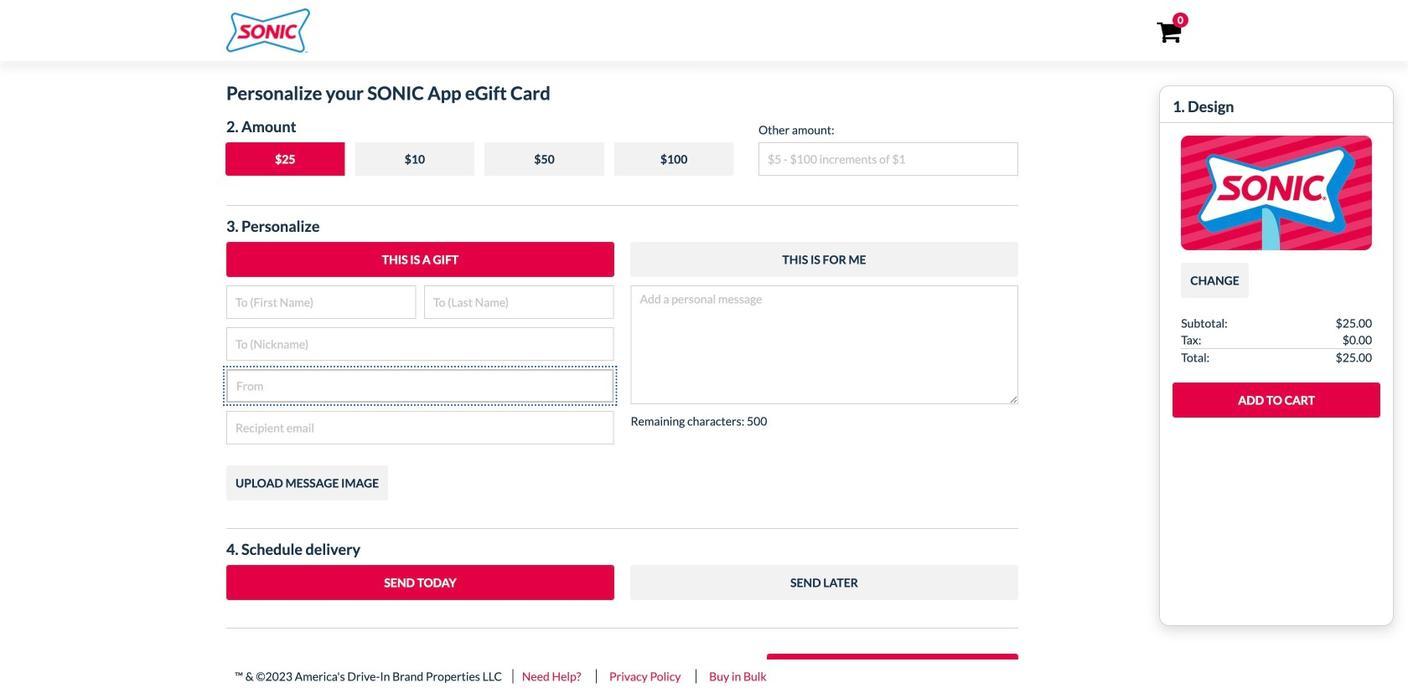 Task type: locate. For each thing, give the bounding box(es) containing it.
main content
[[214, 75, 1394, 694]]

Recipient email text field
[[226, 412, 614, 445]]

To (Last Name) text field
[[424, 286, 614, 319]]

From text field
[[226, 370, 614, 403]]

sonic logo selected card design image
[[1181, 136, 1372, 250]]

cart icon image
[[1157, 22, 1182, 44]]

To (Nickname) text field
[[226, 328, 614, 361]]

Add a personal message text field
[[631, 286, 1018, 405]]

$5 - $100 increments of $1 text field
[[759, 142, 1018, 176]]



Task type: describe. For each thing, give the bounding box(es) containing it.
To (First Name) text field
[[226, 286, 416, 319]]



